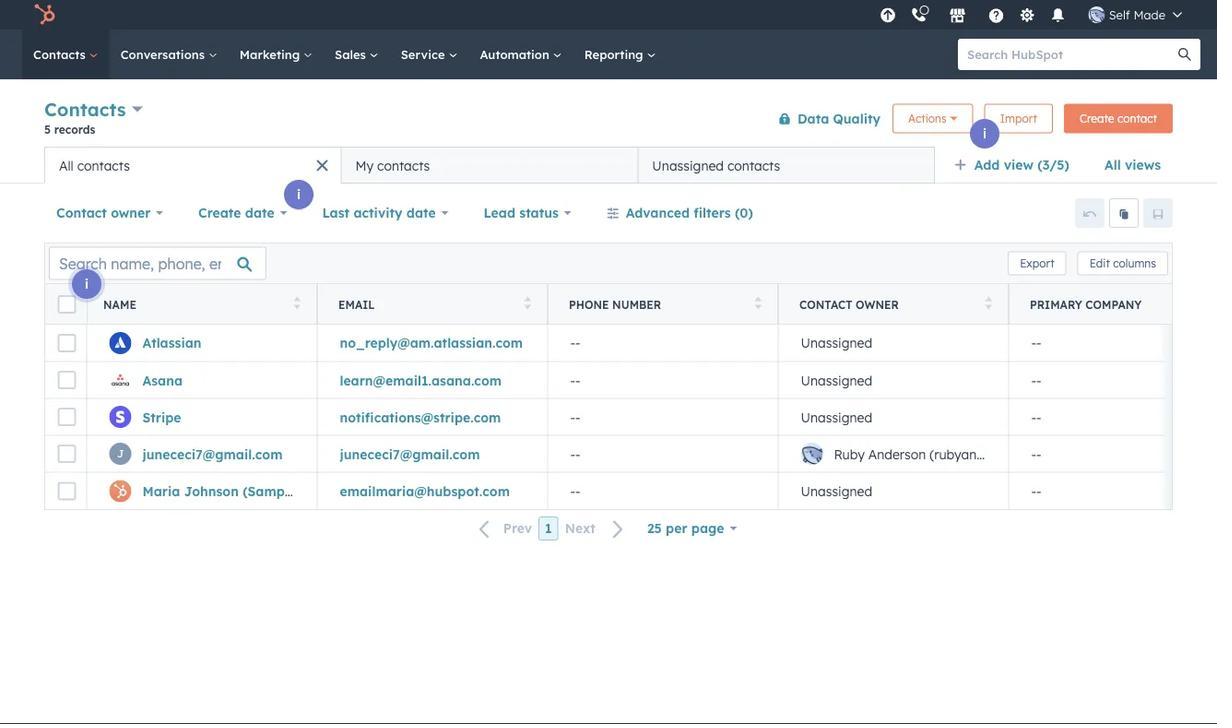 Task type: vqa. For each thing, say whether or not it's contained in the screenshot.


Task type: describe. For each thing, give the bounding box(es) containing it.
create contact
[[1080, 112, 1158, 125]]

per
[[666, 520, 688, 536]]

ruby anderson (rubyanndersson@gmail.com)
[[834, 446, 1113, 462]]

sales link
[[324, 30, 390, 79]]

primary company
[[1030, 298, 1142, 311]]

unassigned for notifications@stripe.com
[[801, 409, 873, 425]]

page
[[692, 520, 725, 536]]

no_reply@am.atlassian.com link
[[340, 335, 523, 351]]

columns
[[1114, 256, 1157, 270]]

learn@email1.asana.com link
[[340, 372, 502, 388]]

export
[[1020, 256, 1055, 270]]

anderson
[[869, 446, 926, 462]]

conversations
[[121, 47, 208, 62]]

5
[[44, 122, 51, 136]]

notifications@stripe.com link
[[340, 409, 501, 425]]

prev
[[503, 520, 532, 537]]

ruby anderson (rubyanndersson@gmail.com) button
[[779, 435, 1113, 472]]

marketing link
[[229, 30, 324, 79]]

import button
[[985, 104, 1053, 133]]

(sample
[[243, 483, 296, 499]]

1 press to sort. element from the left
[[294, 297, 301, 312]]

prev button
[[468, 517, 539, 541]]

notifications button
[[1043, 0, 1074, 30]]

status
[[520, 205, 559, 221]]

last activity date button
[[310, 195, 461, 232]]

0 vertical spatial contacts
[[33, 47, 89, 62]]

unassigned inside button
[[653, 157, 724, 173]]

activity
[[354, 205, 403, 221]]

0 horizontal spatial i
[[85, 276, 89, 292]]

2 horizontal spatial i
[[983, 125, 987, 142]]

25
[[647, 520, 662, 536]]

phone number
[[569, 298, 662, 311]]

1 press to sort. image from the left
[[294, 297, 301, 309]]

records
[[54, 122, 95, 136]]

automation link
[[469, 30, 574, 79]]

calling icon button
[[904, 3, 935, 27]]

lead status
[[484, 205, 559, 221]]

contact inside 'contact owner' popup button
[[56, 205, 107, 221]]

advanced
[[626, 205, 690, 221]]

self made
[[1109, 7, 1166, 22]]

1 horizontal spatial i button
[[284, 180, 314, 209]]

date inside last activity date popup button
[[407, 205, 436, 221]]

1 vertical spatial owner
[[856, 298, 899, 311]]

1 horizontal spatial contact
[[800, 298, 853, 311]]

primary company column header
[[1009, 284, 1218, 325]]

(0)
[[735, 205, 754, 221]]

stripe link
[[143, 409, 181, 425]]

johnson
[[184, 483, 239, 499]]

create contact button
[[1064, 104, 1173, 133]]

create for create date
[[198, 205, 241, 221]]

unassigned button for notifications@stripe.com
[[779, 399, 1009, 435]]

contacts button
[[44, 96, 143, 123]]

all views
[[1105, 157, 1161, 173]]

junececi7@gmail.com inside button
[[340, 446, 480, 462]]

asana
[[143, 372, 183, 388]]

create date button
[[186, 195, 299, 232]]

contacts link
[[22, 30, 110, 79]]

views
[[1125, 157, 1161, 173]]

0 horizontal spatial i button
[[72, 269, 101, 299]]

advanced filters (0)
[[626, 205, 754, 221]]

1 horizontal spatial contact owner
[[800, 298, 899, 311]]

25 per page
[[647, 520, 725, 536]]

1 junececi7@gmail.com link from the left
[[143, 446, 283, 462]]

marketplaces image
[[950, 8, 967, 25]]

contact)
[[300, 483, 356, 499]]

unassigned button for learn@email1.asana.com
[[779, 362, 1009, 399]]

contacts for unassigned contacts
[[728, 157, 781, 173]]

notifications image
[[1050, 8, 1067, 25]]

my contacts
[[356, 157, 430, 173]]

automation
[[480, 47, 553, 62]]

hubspot link
[[22, 4, 69, 26]]

view
[[1004, 157, 1034, 173]]

Search HubSpot search field
[[958, 39, 1184, 70]]

upgrade link
[[877, 5, 900, 24]]

5 records
[[44, 122, 95, 136]]

emailmaria@hubspot.com link
[[340, 483, 510, 499]]

all for all views
[[1105, 157, 1121, 173]]

lead status button
[[472, 195, 584, 232]]

junececi7@gmail.com button
[[317, 435, 548, 472]]

data quality button
[[767, 100, 882, 137]]

-- button for emailmaria@hubspot.com
[[548, 472, 779, 509]]

primary
[[1030, 298, 1083, 311]]

search button
[[1170, 39, 1201, 70]]

atlassian
[[143, 335, 202, 351]]

create date
[[198, 205, 275, 221]]

learn@email1.asana.com
[[340, 372, 502, 388]]

marketplaces button
[[939, 0, 978, 30]]

unassigned for emailmaria@hubspot.com
[[801, 483, 873, 499]]

self
[[1109, 7, 1131, 22]]

-- button for notifications@stripe.com
[[548, 399, 779, 435]]

ruby
[[834, 446, 865, 462]]

1 button
[[539, 517, 559, 541]]

reporting link
[[574, 30, 667, 79]]

25 per page button
[[635, 510, 749, 547]]

junececi7@gmail.com link inside junececi7@gmail.com button
[[340, 446, 480, 462]]

press to sort. element for email
[[524, 297, 531, 312]]

unassigned for learn@email1.asana.com
[[801, 372, 873, 388]]

stripe
[[143, 409, 181, 425]]

0 vertical spatial i button
[[970, 119, 1000, 149]]

all views link
[[1093, 147, 1173, 184]]

(rubyanndersson@gmail.com)
[[930, 446, 1113, 462]]



Task type: locate. For each thing, give the bounding box(es) containing it.
create down all contacts button
[[198, 205, 241, 221]]

0 vertical spatial create
[[1080, 112, 1115, 125]]

contacts right the my
[[377, 157, 430, 173]]

settings image
[[1020, 8, 1036, 24]]

-- button for junececi7@gmail.com
[[548, 435, 779, 472]]

last activity date
[[322, 205, 436, 221]]

unassigned button for no_reply@am.atlassian.com
[[779, 325, 1009, 362]]

press to sort. image for phone number
[[755, 297, 762, 309]]

Search name, phone, email addresses, or company search field
[[49, 247, 267, 280]]

all contacts
[[59, 157, 130, 173]]

unassigned for no_reply@am.atlassian.com
[[801, 335, 873, 351]]

1 vertical spatial i
[[297, 186, 301, 202]]

2 horizontal spatial press to sort. image
[[986, 297, 993, 309]]

name
[[103, 298, 136, 311]]

1 vertical spatial contact
[[800, 298, 853, 311]]

i button up add
[[970, 119, 1000, 149]]

2 horizontal spatial i button
[[970, 119, 1000, 149]]

search image
[[1179, 48, 1192, 61]]

2 contacts from the left
[[377, 157, 430, 173]]

1 horizontal spatial contacts
[[377, 157, 430, 173]]

-- button
[[548, 325, 779, 362], [548, 362, 779, 399], [548, 399, 779, 435], [548, 435, 779, 472], [548, 472, 779, 509]]

unassigned contacts
[[653, 157, 781, 173]]

1 horizontal spatial owner
[[856, 298, 899, 311]]

all for all contacts
[[59, 157, 74, 173]]

unassigned
[[653, 157, 724, 173], [801, 335, 873, 351], [801, 372, 873, 388], [801, 409, 873, 425], [801, 483, 873, 499]]

all contacts button
[[44, 147, 341, 184]]

import
[[1001, 112, 1038, 125]]

emailmaria@hubspot.com
[[340, 483, 510, 499]]

all inside all contacts button
[[59, 157, 74, 173]]

unassigned button
[[779, 325, 1009, 362], [779, 362, 1009, 399], [779, 399, 1009, 435], [779, 472, 1009, 509]]

quality
[[834, 110, 881, 126]]

learn@email1.asana.com button
[[317, 362, 548, 399]]

0 horizontal spatial contacts
[[77, 157, 130, 173]]

contacts inside 'popup button'
[[44, 98, 126, 121]]

contacts
[[33, 47, 89, 62], [44, 98, 126, 121]]

5 -- button from the top
[[548, 472, 779, 509]]

help image
[[989, 8, 1005, 25]]

1 date from the left
[[245, 205, 275, 221]]

create inside button
[[1080, 112, 1115, 125]]

1 horizontal spatial i
[[297, 186, 301, 202]]

no_reply@am.atlassian.com button
[[317, 325, 548, 362]]

2 junececi7@gmail.com from the left
[[340, 446, 480, 462]]

unassigned button for emailmaria@hubspot.com
[[779, 472, 1009, 509]]

add view (3/5) button
[[943, 147, 1093, 184]]

-- button for learn@email1.asana.com
[[548, 362, 779, 399]]

i button
[[970, 119, 1000, 149], [284, 180, 314, 209], [72, 269, 101, 299]]

self made button
[[1078, 0, 1194, 30]]

3 -- button from the top
[[548, 399, 779, 435]]

press to sort. element for contact owner
[[986, 297, 993, 312]]

contacts for my contacts
[[377, 157, 430, 173]]

junececi7@gmail.com down notifications@stripe.com
[[340, 446, 480, 462]]

create for create contact
[[1080, 112, 1115, 125]]

my
[[356, 157, 374, 173]]

1 horizontal spatial create
[[1080, 112, 1115, 125]]

2 all from the left
[[59, 157, 74, 173]]

press to sort. image
[[524, 297, 531, 309]]

i button left last on the top left
[[284, 180, 314, 209]]

2 unassigned button from the top
[[779, 362, 1009, 399]]

press to sort. image
[[294, 297, 301, 309], [755, 297, 762, 309], [986, 297, 993, 309]]

unassigned contacts button
[[638, 147, 935, 184]]

contact
[[1118, 112, 1158, 125]]

contacts down hubspot link
[[33, 47, 89, 62]]

marketing
[[240, 47, 304, 62]]

help button
[[981, 0, 1013, 30]]

date left last on the top left
[[245, 205, 275, 221]]

0 horizontal spatial create
[[198, 205, 241, 221]]

0 vertical spatial contact owner
[[56, 205, 151, 221]]

2 vertical spatial i
[[85, 276, 89, 292]]

phone
[[569, 298, 609, 311]]

junececi7@gmail.com up 'johnson'
[[143, 446, 283, 462]]

upgrade image
[[880, 8, 897, 24]]

1 horizontal spatial junececi7@gmail.com
[[340, 446, 480, 462]]

all inside all views link
[[1105, 157, 1121, 173]]

export button
[[1008, 251, 1067, 275]]

number
[[613, 298, 662, 311]]

calling icon image
[[911, 7, 928, 24]]

2 -- button from the top
[[548, 362, 779, 399]]

0 horizontal spatial contact owner
[[56, 205, 151, 221]]

company
[[1086, 298, 1142, 311]]

1 vertical spatial i button
[[284, 180, 314, 209]]

2 press to sort. image from the left
[[755, 297, 762, 309]]

1 unassigned button from the top
[[779, 325, 1009, 362]]

-- button for no_reply@am.atlassian.com
[[548, 325, 779, 362]]

hubspot image
[[33, 4, 55, 26]]

ruby anderson image
[[1089, 6, 1106, 23]]

3 unassigned button from the top
[[779, 399, 1009, 435]]

0 vertical spatial owner
[[111, 205, 151, 221]]

add view (3/5)
[[975, 157, 1070, 173]]

next
[[565, 520, 596, 537]]

2 junececi7@gmail.com link from the left
[[340, 446, 480, 462]]

1
[[545, 520, 552, 536]]

last
[[322, 205, 350, 221]]

2 vertical spatial i button
[[72, 269, 101, 299]]

0 horizontal spatial press to sort. image
[[294, 297, 301, 309]]

1 -- button from the top
[[548, 325, 779, 362]]

made
[[1134, 7, 1166, 22]]

i
[[983, 125, 987, 142], [297, 186, 301, 202], [85, 276, 89, 292]]

data quality
[[798, 110, 881, 126]]

date inside create date popup button
[[245, 205, 275, 221]]

service
[[401, 47, 449, 62]]

contact
[[56, 205, 107, 221], [800, 298, 853, 311]]

lead
[[484, 205, 516, 221]]

4 unassigned button from the top
[[779, 472, 1009, 509]]

2 date from the left
[[407, 205, 436, 221]]

maria johnson (sample contact)
[[143, 483, 356, 499]]

owner inside popup button
[[111, 205, 151, 221]]

press to sort. element
[[294, 297, 301, 312], [524, 297, 531, 312], [755, 297, 762, 312], [986, 297, 993, 312]]

3 press to sort. element from the left
[[755, 297, 762, 312]]

4 press to sort. element from the left
[[986, 297, 993, 312]]

contacts banner
[[44, 95, 1173, 147]]

contact owner button
[[44, 195, 175, 232]]

service link
[[390, 30, 469, 79]]

press to sort. image for contact owner
[[986, 297, 993, 309]]

3 press to sort. image from the left
[[986, 297, 993, 309]]

edit columns
[[1090, 256, 1157, 270]]

contact owner inside popup button
[[56, 205, 151, 221]]

email
[[339, 298, 375, 311]]

pagination navigation
[[468, 516, 635, 541]]

advanced filters (0) button
[[595, 195, 766, 232]]

0 vertical spatial i
[[983, 125, 987, 142]]

all down 5 records
[[59, 157, 74, 173]]

1 vertical spatial contacts
[[44, 98, 126, 121]]

1 junececi7@gmail.com from the left
[[143, 446, 283, 462]]

junececi7@gmail.com link up 'johnson'
[[143, 446, 283, 462]]

contact owner
[[56, 205, 151, 221], [800, 298, 899, 311]]

0 horizontal spatial contact
[[56, 205, 107, 221]]

contacts down records
[[77, 157, 130, 173]]

0 horizontal spatial junececi7@gmail.com
[[143, 446, 283, 462]]

contacts up (0)
[[728, 157, 781, 173]]

create inside popup button
[[198, 205, 241, 221]]

1 all from the left
[[1105, 157, 1121, 173]]

self made menu
[[875, 0, 1196, 30]]

2 horizontal spatial contacts
[[728, 157, 781, 173]]

0 horizontal spatial owner
[[111, 205, 151, 221]]

1 horizontal spatial date
[[407, 205, 436, 221]]

all
[[1105, 157, 1121, 173], [59, 157, 74, 173]]

1 vertical spatial contact owner
[[800, 298, 899, 311]]

junececi7@gmail.com
[[143, 446, 283, 462], [340, 446, 480, 462]]

2 press to sort. element from the left
[[524, 297, 531, 312]]

add
[[975, 157, 1000, 173]]

1 horizontal spatial junececi7@gmail.com link
[[340, 446, 480, 462]]

0 horizontal spatial all
[[59, 157, 74, 173]]

edit
[[1090, 256, 1111, 270]]

my contacts button
[[341, 147, 638, 184]]

contacts up records
[[44, 98, 126, 121]]

owner
[[111, 205, 151, 221], [856, 298, 899, 311]]

1 horizontal spatial all
[[1105, 157, 1121, 173]]

0 vertical spatial contact
[[56, 205, 107, 221]]

date
[[245, 205, 275, 221], [407, 205, 436, 221]]

-
[[571, 335, 576, 351], [576, 335, 581, 351], [1032, 335, 1037, 351], [1037, 335, 1042, 351], [571, 372, 576, 388], [576, 372, 581, 388], [1032, 372, 1037, 388], [1037, 372, 1042, 388], [571, 409, 576, 425], [576, 409, 581, 425], [1032, 409, 1037, 425], [1037, 409, 1042, 425], [571, 446, 576, 462], [576, 446, 581, 462], [1032, 446, 1037, 462], [1037, 446, 1042, 462], [571, 483, 576, 499], [576, 483, 581, 499], [1032, 483, 1037, 499], [1037, 483, 1042, 499]]

junececi7@gmail.com link down notifications@stripe.com
[[340, 446, 480, 462]]

date right the activity
[[407, 205, 436, 221]]

4 -- button from the top
[[548, 435, 779, 472]]

create
[[1080, 112, 1115, 125], [198, 205, 241, 221]]

1 contacts from the left
[[77, 157, 130, 173]]

notifications@stripe.com button
[[317, 399, 548, 435]]

sales
[[335, 47, 370, 62]]

no_reply@am.atlassian.com
[[340, 335, 523, 351]]

maria johnson (sample contact) link
[[143, 483, 356, 499]]

reporting
[[585, 47, 647, 62]]

create left contact
[[1080, 112, 1115, 125]]

0 horizontal spatial junececi7@gmail.com link
[[143, 446, 283, 462]]

asana link
[[143, 372, 183, 388]]

contacts for all contacts
[[77, 157, 130, 173]]

1 horizontal spatial press to sort. image
[[755, 297, 762, 309]]

3 contacts from the left
[[728, 157, 781, 173]]

0 horizontal spatial date
[[245, 205, 275, 221]]

(3/5)
[[1038, 157, 1070, 173]]

all left views
[[1105, 157, 1121, 173]]

conversations link
[[110, 30, 229, 79]]

junececi7@gmail.com link
[[143, 446, 283, 462], [340, 446, 480, 462]]

actions button
[[893, 104, 974, 133]]

press to sort. element for phone number
[[755, 297, 762, 312]]

1 vertical spatial create
[[198, 205, 241, 221]]

atlassian link
[[143, 335, 202, 351]]

i button left name
[[72, 269, 101, 299]]

emailmaria@hubspot.com button
[[317, 472, 548, 509]]



